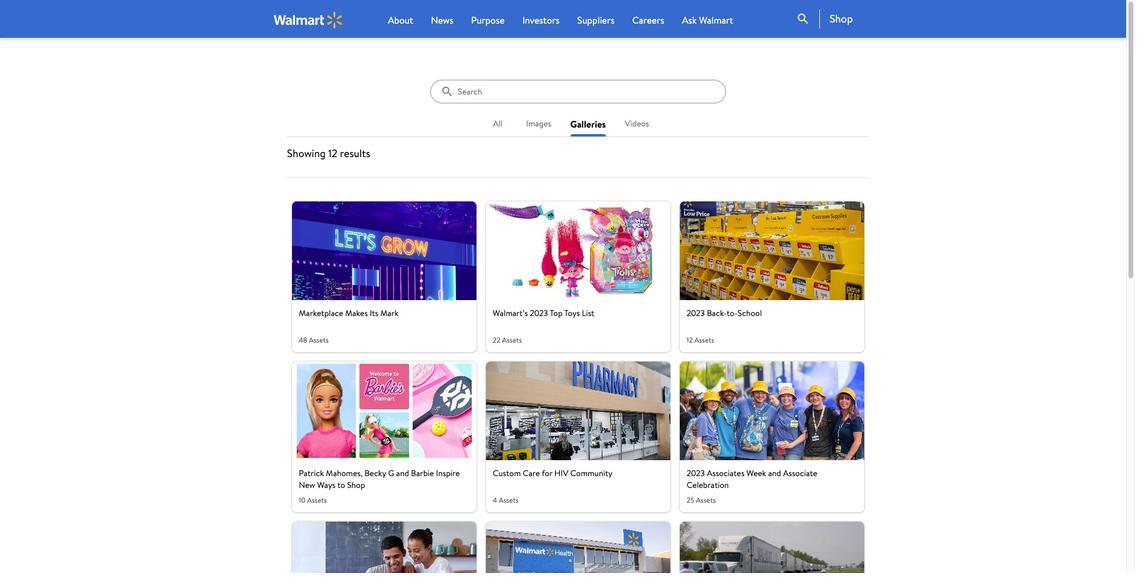 Task type: describe. For each thing, give the bounding box(es) containing it.
walmart
[[699, 14, 733, 27]]

custom care for hiv community
[[493, 468, 612, 479]]

celebration
[[687, 479, 729, 491]]

news
[[431, 14, 453, 27]]

purpose
[[471, 14, 505, 27]]

becky
[[365, 468, 386, 479]]

48 assets
[[299, 335, 329, 345]]

assets for marketplace
[[309, 335, 329, 345]]

12 assets
[[687, 335, 714, 345]]

1 horizontal spatial search
[[796, 12, 810, 26]]

assets inside patrick mahomes, becky g and barbie inspire new ways to shop 10 assets
[[307, 495, 327, 505]]

hiv
[[554, 468, 568, 479]]

walmart's 2023 top toys list
[[493, 307, 594, 319]]

2023 back-to-school
[[687, 307, 762, 319]]

community
[[570, 468, 612, 479]]

results
[[340, 146, 370, 161]]

g
[[388, 468, 394, 479]]

shop inside patrick mahomes, becky g and barbie inspire new ways to shop 10 assets
[[347, 479, 365, 491]]

week
[[746, 468, 766, 479]]

ask walmart
[[682, 14, 733, 27]]

about button
[[388, 13, 413, 27]]

makes
[[345, 307, 368, 319]]

to-
[[727, 307, 738, 319]]

shop link
[[820, 9, 853, 28]]

4 assets
[[493, 495, 519, 505]]

custom
[[493, 468, 521, 479]]

careers
[[632, 14, 664, 27]]

ask
[[682, 14, 697, 27]]

images
[[526, 118, 551, 129]]

mahomes,
[[326, 468, 363, 479]]

2023 left top
[[530, 307, 548, 319]]

barbie
[[411, 468, 434, 479]]

school
[[738, 307, 762, 319]]

1 horizontal spatial 12
[[687, 335, 693, 345]]

2023 for 2023 back-to-school
[[687, 307, 705, 319]]

assets inside 2023 associates week and associate celebration 25 assets
[[696, 495, 716, 505]]

and inside patrick mahomes, becky g and barbie inspire new ways to shop 10 assets
[[396, 468, 409, 479]]

walmart's
[[493, 307, 528, 319]]

list
[[582, 307, 594, 319]]

home image
[[273, 12, 344, 28]]

2023 for 2023 associates week and associate celebration 25 assets
[[687, 468, 705, 479]]

22 assets
[[493, 335, 522, 345]]



Task type: vqa. For each thing, say whether or not it's contained in the screenshot.


Task type: locate. For each thing, give the bounding box(es) containing it.
1 vertical spatial 12
[[687, 335, 693, 345]]

suppliers
[[577, 14, 614, 27]]

news button
[[431, 13, 453, 27]]

marketplace makes its mark
[[299, 307, 399, 319]]

ways
[[317, 479, 336, 491]]

all
[[493, 118, 502, 129]]

0 horizontal spatial and
[[396, 468, 409, 479]]

10
[[299, 495, 305, 505]]

2023 associates week and associate celebration 25 assets
[[687, 468, 817, 505]]

12
[[328, 146, 337, 161], [687, 335, 693, 345]]

2023 left back-
[[687, 307, 705, 319]]

assets down celebration
[[696, 495, 716, 505]]

new
[[299, 479, 315, 491]]

assets
[[309, 335, 329, 345], [502, 335, 522, 345], [694, 335, 714, 345], [307, 495, 327, 505], [499, 495, 519, 505], [696, 495, 716, 505]]

shop inside shop "link"
[[830, 11, 853, 26]]

and right g at the left bottom of the page
[[396, 468, 409, 479]]

careers link
[[632, 13, 664, 27]]

2023
[[530, 307, 548, 319], [687, 307, 705, 319], [687, 468, 705, 479]]

assets right 22
[[502, 335, 522, 345]]

patrick
[[299, 468, 324, 479]]

12 down 2023 back-to-school
[[687, 335, 693, 345]]

investors button
[[522, 13, 560, 27]]

videos
[[625, 118, 649, 129]]

and inside 2023 associates week and associate celebration 25 assets
[[768, 468, 781, 479]]

1 and from the left
[[396, 468, 409, 479]]

showing
[[287, 146, 326, 161]]

2023 up 25
[[687, 468, 705, 479]]

1 vertical spatial search
[[441, 85, 454, 98]]

assets for custom
[[499, 495, 519, 505]]

2023 inside 2023 associates week and associate celebration 25 assets
[[687, 468, 705, 479]]

toys
[[564, 307, 580, 319]]

care
[[523, 468, 540, 479]]

marketplace
[[299, 307, 343, 319]]

1 horizontal spatial shop
[[830, 11, 853, 26]]

and right week
[[768, 468, 781, 479]]

associates
[[707, 468, 745, 479]]

purpose button
[[471, 13, 505, 27]]

0 vertical spatial shop
[[830, 11, 853, 26]]

showing 12 results
[[287, 146, 370, 161]]

0 horizontal spatial 12
[[328, 146, 337, 161]]

ask walmart link
[[682, 13, 733, 27]]

assets for walmart's
[[502, 335, 522, 345]]

0 vertical spatial search
[[796, 12, 810, 26]]

25
[[687, 495, 694, 505]]

mark
[[380, 307, 399, 319]]

about
[[388, 14, 413, 27]]

48
[[299, 335, 307, 345]]

assets right 10
[[307, 495, 327, 505]]

suppliers button
[[577, 13, 614, 27]]

search
[[796, 12, 810, 26], [441, 85, 454, 98]]

top
[[550, 307, 563, 319]]

0 horizontal spatial shop
[[347, 479, 365, 491]]

inspire
[[436, 468, 460, 479]]

and
[[396, 468, 409, 479], [768, 468, 781, 479]]

1 horizontal spatial and
[[768, 468, 781, 479]]

assets for 2023
[[694, 335, 714, 345]]

investors
[[522, 14, 560, 27]]

12 left results on the top left
[[328, 146, 337, 161]]

22
[[493, 335, 500, 345]]

2 and from the left
[[768, 468, 781, 479]]

back-
[[707, 307, 727, 319]]

0 horizontal spatial search
[[441, 85, 454, 98]]

galleries
[[570, 118, 606, 131]]

associate
[[783, 468, 817, 479]]

Search field
[[457, 81, 716, 102]]

shop
[[830, 11, 853, 26], [347, 479, 365, 491]]

0 vertical spatial 12
[[328, 146, 337, 161]]

assets down back-
[[694, 335, 714, 345]]

for
[[542, 468, 552, 479]]

assets right 4
[[499, 495, 519, 505]]

assets right 48
[[309, 335, 329, 345]]

4
[[493, 495, 497, 505]]

its
[[370, 307, 378, 319]]

to
[[337, 479, 345, 491]]

patrick mahomes, becky g and barbie inspire new ways to shop 10 assets
[[299, 468, 460, 505]]

1 vertical spatial shop
[[347, 479, 365, 491]]



